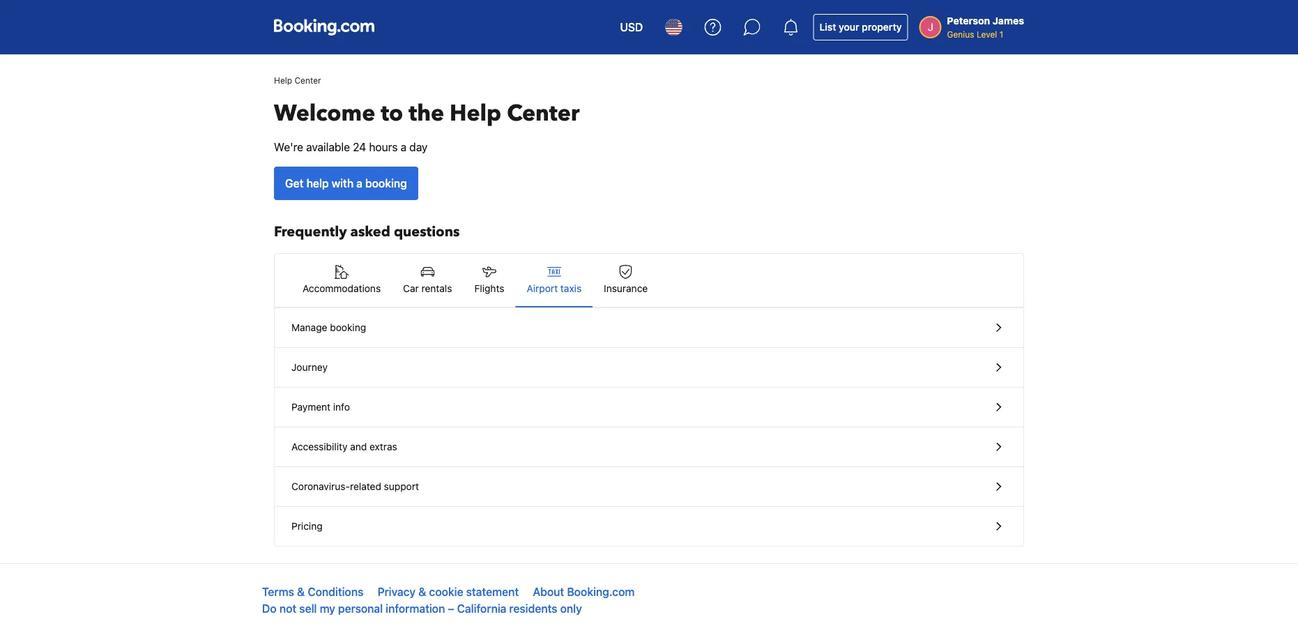 Task type: describe. For each thing, give the bounding box(es) containing it.
about
[[533, 585, 564, 599]]

james
[[993, 15, 1024, 26]]

my
[[320, 602, 335, 615]]

1 vertical spatial help
[[450, 98, 501, 129]]

manage booking
[[291, 322, 366, 333]]

manage
[[291, 322, 327, 333]]

available
[[306, 140, 350, 154]]

terms
[[262, 585, 294, 599]]

payment
[[291, 401, 331, 413]]

list your property
[[820, 21, 902, 33]]

0 vertical spatial a
[[401, 140, 407, 154]]

privacy
[[378, 585, 416, 599]]

& for privacy
[[418, 585, 426, 599]]

help center
[[274, 75, 321, 85]]

flights button
[[463, 254, 516, 307]]

residents
[[509, 602, 557, 615]]

statement
[[466, 585, 519, 599]]

pricing button
[[275, 507, 1023, 546]]

to
[[381, 98, 403, 129]]

about booking.com link
[[533, 585, 635, 599]]

property
[[862, 21, 902, 33]]

privacy & cookie statement link
[[378, 585, 519, 599]]

peterson james genius level 1
[[947, 15, 1024, 39]]

payment info
[[291, 401, 350, 413]]

list
[[820, 21, 836, 33]]

terms & conditions
[[262, 585, 364, 599]]

peterson
[[947, 15, 990, 26]]

level
[[977, 29, 997, 39]]

a inside button
[[356, 177, 362, 190]]

with
[[332, 177, 354, 190]]

information
[[386, 602, 445, 615]]

questions
[[394, 222, 460, 242]]

frequently
[[274, 222, 347, 242]]

coronavirus-related support
[[291, 481, 419, 492]]

get
[[285, 177, 304, 190]]

accommodations
[[303, 283, 381, 294]]

taxis
[[561, 283, 582, 294]]

day
[[409, 140, 428, 154]]

welcome
[[274, 98, 375, 129]]

extras
[[370, 441, 397, 452]]

welcome to the help center
[[274, 98, 580, 129]]

coronavirus-related support button
[[275, 467, 1023, 507]]

info
[[333, 401, 350, 413]]

terms & conditions link
[[262, 585, 364, 599]]

journey
[[291, 361, 328, 373]]

airport taxis button
[[516, 254, 593, 307]]

1 vertical spatial center
[[507, 98, 580, 129]]

about booking.com do not sell my personal information – california residents only
[[262, 585, 635, 615]]

accessibility and extras
[[291, 441, 397, 452]]

coronavirus-
[[291, 481, 350, 492]]

not
[[279, 602, 296, 615]]

0 vertical spatial booking
[[365, 177, 407, 190]]

1 vertical spatial booking
[[330, 322, 366, 333]]

get help with a booking button
[[274, 167, 418, 200]]

frequently asked questions
[[274, 222, 460, 242]]

california
[[457, 602, 506, 615]]

usd button
[[612, 10, 652, 44]]

cookie
[[429, 585, 463, 599]]



Task type: locate. For each thing, give the bounding box(es) containing it.
tab list containing accommodations
[[275, 254, 1023, 308]]

insurance button
[[593, 254, 659, 307]]

booking down hours
[[365, 177, 407, 190]]

& for terms
[[297, 585, 305, 599]]

hours
[[369, 140, 398, 154]]

booking.com online hotel reservations image
[[274, 19, 374, 36]]

help
[[306, 177, 329, 190]]

24
[[353, 140, 366, 154]]

0 horizontal spatial &
[[297, 585, 305, 599]]

personal
[[338, 602, 383, 615]]

a left the day at the top of the page
[[401, 140, 407, 154]]

car rentals
[[403, 283, 452, 294]]

only
[[560, 602, 582, 615]]

journey button
[[275, 348, 1023, 388]]

booking
[[365, 177, 407, 190], [330, 322, 366, 333]]

list your property link
[[813, 14, 908, 40]]

insurance
[[604, 283, 648, 294]]

do
[[262, 602, 277, 615]]

1 vertical spatial a
[[356, 177, 362, 190]]

accessibility
[[291, 441, 348, 452]]

usd
[[620, 21, 643, 34]]

payment info button
[[275, 388, 1023, 427]]

help
[[274, 75, 292, 85], [450, 98, 501, 129]]

we're
[[274, 140, 303, 154]]

2 & from the left
[[418, 585, 426, 599]]

0 vertical spatial help
[[274, 75, 292, 85]]

0 vertical spatial center
[[295, 75, 321, 85]]

0 horizontal spatial help
[[274, 75, 292, 85]]

1 horizontal spatial help
[[450, 98, 501, 129]]

pricing
[[291, 520, 323, 532]]

1
[[1000, 29, 1003, 39]]

asked
[[350, 222, 390, 242]]

car
[[403, 283, 419, 294]]

conditions
[[308, 585, 364, 599]]

booking right manage
[[330, 322, 366, 333]]

a right with
[[356, 177, 362, 190]]

a
[[401, 140, 407, 154], [356, 177, 362, 190]]

1 horizontal spatial &
[[418, 585, 426, 599]]

& up sell at the left
[[297, 585, 305, 599]]

sell
[[299, 602, 317, 615]]

rentals
[[421, 283, 452, 294]]

accessibility and extras button
[[275, 427, 1023, 467]]

and
[[350, 441, 367, 452]]

help up welcome
[[274, 75, 292, 85]]

–
[[448, 602, 454, 615]]

0 horizontal spatial center
[[295, 75, 321, 85]]

your
[[839, 21, 859, 33]]

booking.com
[[567, 585, 635, 599]]

related
[[350, 481, 381, 492]]

we're available 24 hours a day
[[274, 140, 428, 154]]

1 & from the left
[[297, 585, 305, 599]]

& up do not sell my personal information – california residents only link
[[418, 585, 426, 599]]

do not sell my personal information – california residents only link
[[262, 602, 582, 615]]

privacy & cookie statement
[[378, 585, 519, 599]]

the
[[409, 98, 444, 129]]

manage booking button
[[275, 308, 1023, 348]]

0 horizontal spatial a
[[356, 177, 362, 190]]

genius
[[947, 29, 974, 39]]

accommodations button
[[291, 254, 392, 307]]

airport
[[527, 283, 558, 294]]

get help with a booking
[[285, 177, 407, 190]]

help right the the
[[450, 98, 501, 129]]

support
[[384, 481, 419, 492]]

center
[[295, 75, 321, 85], [507, 98, 580, 129]]

1 horizontal spatial center
[[507, 98, 580, 129]]

flights
[[474, 283, 504, 294]]

car rentals button
[[392, 254, 463, 307]]

airport taxis
[[527, 283, 582, 294]]

&
[[297, 585, 305, 599], [418, 585, 426, 599]]

1 horizontal spatial a
[[401, 140, 407, 154]]

tab list
[[275, 254, 1023, 308]]



Task type: vqa. For each thing, say whether or not it's contained in the screenshot.
Flights button
yes



